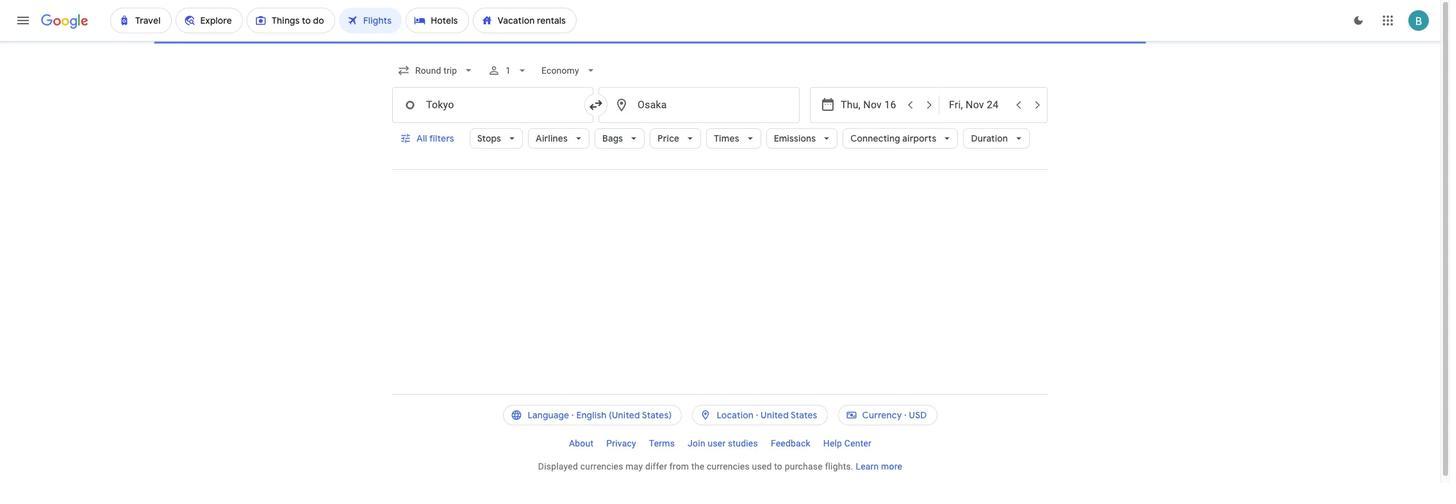 Task type: describe. For each thing, give the bounding box(es) containing it.
join
[[688, 438, 706, 449]]

privacy
[[606, 438, 636, 449]]

price button
[[650, 123, 701, 154]]

to
[[774, 461, 783, 472]]

bags
[[603, 133, 623, 144]]

center
[[845, 438, 872, 449]]

displayed currencies may differ from the currencies used to purchase flights. learn more
[[538, 461, 903, 472]]

all filters button
[[392, 123, 464, 154]]

Departure text field
[[841, 88, 900, 122]]

differ
[[645, 461, 667, 472]]

states)
[[642, 410, 672, 421]]

connecting airports
[[851, 133, 937, 144]]

all filters
[[417, 133, 454, 144]]

help center link
[[817, 433, 878, 454]]

flights.
[[825, 461, 854, 472]]

duration button
[[964, 123, 1030, 154]]

usd
[[909, 410, 927, 421]]

from
[[670, 461, 689, 472]]

all
[[417, 133, 427, 144]]

may
[[626, 461, 643, 472]]

airlines button
[[528, 123, 590, 154]]

(united
[[609, 410, 640, 421]]

english
[[576, 410, 607, 421]]

help
[[823, 438, 842, 449]]

purchase
[[785, 461, 823, 472]]

1
[[506, 65, 511, 76]]

bags button
[[595, 123, 645, 154]]

the
[[692, 461, 705, 472]]

duration
[[971, 133, 1008, 144]]

feedback link
[[765, 433, 817, 454]]

swap origin and destination. image
[[588, 97, 604, 113]]

more
[[881, 461, 903, 472]]

price
[[658, 133, 680, 144]]



Task type: vqa. For each thing, say whether or not it's contained in the screenshot.
3 – 10,
no



Task type: locate. For each thing, give the bounding box(es) containing it.
2 currencies from the left
[[707, 461, 750, 472]]

Return text field
[[949, 88, 1008, 122]]

airports
[[903, 133, 937, 144]]

studies
[[728, 438, 758, 449]]

terms
[[649, 438, 675, 449]]

displayed
[[538, 461, 578, 472]]

loading results progress bar
[[0, 41, 1450, 44]]

learn more link
[[856, 461, 903, 472]]

main menu image
[[15, 13, 31, 28]]

location
[[717, 410, 754, 421]]

None search field
[[392, 55, 1049, 170]]

1 button
[[483, 55, 534, 86]]

user
[[708, 438, 726, 449]]

1 horizontal spatial currencies
[[707, 461, 750, 472]]

change appearance image
[[1343, 5, 1374, 36]]

join user studies link
[[681, 433, 765, 454]]

terms link
[[643, 433, 681, 454]]

emissions button
[[766, 123, 838, 154]]

united states
[[761, 410, 818, 421]]

stops
[[477, 133, 501, 144]]

about
[[569, 438, 594, 449]]

emissions
[[774, 133, 816, 144]]

times
[[714, 133, 739, 144]]

connecting
[[851, 133, 900, 144]]

None text field
[[392, 87, 594, 123], [599, 87, 800, 123], [392, 87, 594, 123], [599, 87, 800, 123]]

currencies
[[581, 461, 623, 472], [707, 461, 750, 472]]

currency
[[862, 410, 902, 421]]

connecting airports button
[[843, 123, 958, 154]]

help center
[[823, 438, 872, 449]]

feedback
[[771, 438, 811, 449]]

stops button
[[470, 123, 523, 154]]

filters
[[429, 133, 454, 144]]

airlines
[[536, 133, 568, 144]]

1 currencies from the left
[[581, 461, 623, 472]]

none search field containing all filters
[[392, 55, 1049, 170]]

currencies down the join user studies
[[707, 461, 750, 472]]

times button
[[707, 123, 761, 154]]

english (united states)
[[576, 410, 672, 421]]

currencies down the privacy link at the left
[[581, 461, 623, 472]]

learn
[[856, 461, 879, 472]]

about link
[[563, 433, 600, 454]]

0 horizontal spatial currencies
[[581, 461, 623, 472]]

language
[[528, 410, 569, 421]]

united
[[761, 410, 789, 421]]

privacy link
[[600, 433, 643, 454]]

states
[[791, 410, 818, 421]]

None field
[[392, 59, 480, 82], [537, 59, 603, 82], [392, 59, 480, 82], [537, 59, 603, 82]]

used
[[752, 461, 772, 472]]

join user studies
[[688, 438, 758, 449]]



